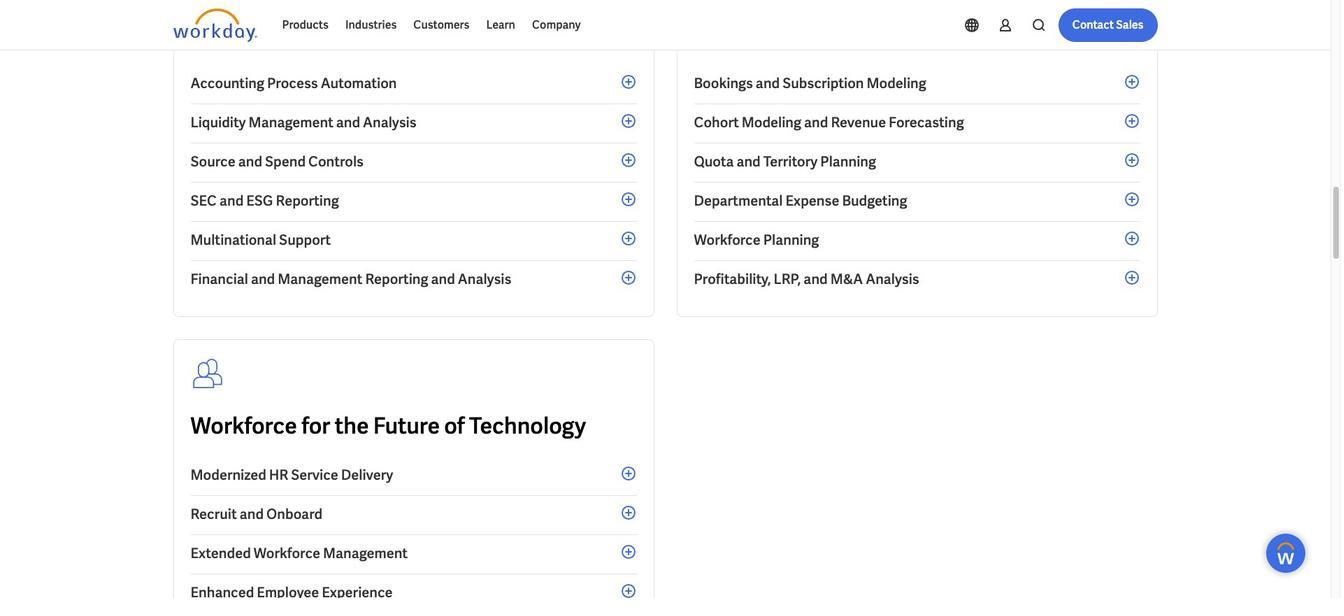 Task type: describe. For each thing, give the bounding box(es) containing it.
multinational
[[191, 231, 276, 249]]

bookings
[[694, 74, 753, 92]]

modernized hr service delivery
[[191, 466, 393, 484]]

management for and
[[278, 270, 363, 288]]

analysis inside button
[[363, 113, 417, 132]]

cohort modeling and revenue forecasting
[[694, 113, 965, 132]]

multinational support
[[191, 231, 331, 249]]

cohort modeling and revenue forecasting button
[[694, 104, 1141, 143]]

and inside cohort modeling and revenue forecasting button
[[805, 113, 829, 132]]

accounting process automation button
[[191, 65, 637, 104]]

sec
[[191, 192, 217, 210]]

bookings and subscription modeling button
[[694, 65, 1141, 104]]

finance
[[444, 20, 525, 49]]

cohort
[[694, 113, 739, 132]]

2 vertical spatial workforce
[[254, 544, 320, 562]]

and inside recruit and onboard button
[[240, 505, 264, 523]]

2 horizontal spatial analysis
[[866, 270, 920, 288]]

quota
[[694, 153, 734, 171]]

extended workforce management
[[191, 544, 408, 562]]

1 horizontal spatial analysis
[[458, 270, 512, 288]]

sales
[[1117, 17, 1144, 32]]

1 horizontal spatial modeling
[[867, 74, 927, 92]]

industries
[[346, 17, 397, 32]]

continuous
[[694, 20, 814, 49]]

financial
[[191, 270, 248, 288]]

workforce planning button
[[694, 222, 1141, 261]]

liquidity management and analysis button
[[191, 104, 637, 143]]

departmental expense budgeting button
[[694, 183, 1141, 222]]

sec and esg reporting button
[[191, 183, 637, 222]]

support
[[279, 231, 331, 249]]

liquidity
[[191, 113, 246, 132]]

quota and territory planning
[[694, 153, 877, 171]]

products
[[282, 17, 329, 32]]

company
[[532, 17, 581, 32]]

onboard
[[267, 505, 323, 523]]

continuous and company-wide planning
[[694, 20, 1110, 49]]

contact sales
[[1073, 17, 1144, 32]]

financial and management reporting and analysis
[[191, 270, 512, 288]]

accounting
[[191, 74, 264, 92]]

lrp,
[[774, 270, 801, 288]]

reporting for esg
[[276, 192, 339, 210]]

liquidity management and analysis
[[191, 113, 417, 132]]

future
[[373, 411, 440, 441]]

source and spend controls
[[191, 153, 364, 171]]

forecasting
[[889, 113, 965, 132]]

technology
[[469, 411, 586, 441]]

wide
[[965, 20, 1017, 49]]

m&a
[[831, 270, 863, 288]]



Task type: locate. For each thing, give the bounding box(es) containing it.
departmental
[[694, 192, 783, 210]]

extended workforce management button
[[191, 535, 637, 574]]

expense
[[786, 192, 840, 210]]

0 vertical spatial management
[[249, 113, 334, 132]]

2 vertical spatial planning
[[764, 231, 820, 249]]

revenue
[[831, 113, 886, 132]]

0 vertical spatial modeling
[[867, 74, 927, 92]]

reporting down multinational support 'button'
[[365, 270, 429, 288]]

and inside sec and esg reporting button
[[220, 192, 244, 210]]

1 vertical spatial planning
[[821, 153, 877, 171]]

controls
[[309, 153, 364, 171]]

delivery
[[341, 466, 393, 484]]

departmental expense budgeting
[[694, 192, 908, 210]]

workforce for workforce planning
[[694, 231, 761, 249]]

1 horizontal spatial reporting
[[365, 270, 429, 288]]

hr
[[269, 466, 288, 484]]

0 vertical spatial workforce
[[694, 231, 761, 249]]

budgeting
[[843, 192, 908, 210]]

management down recruit and onboard button
[[323, 544, 408, 562]]

profitability, lrp, and m&a analysis button
[[694, 261, 1141, 299]]

bookings and subscription modeling
[[694, 74, 927, 92]]

automated
[[191, 20, 306, 49]]

2 vertical spatial management
[[323, 544, 408, 562]]

1 vertical spatial modeling
[[742, 113, 802, 132]]

financial and management reporting and analysis button
[[191, 261, 637, 299]]

accounting process automation
[[191, 74, 397, 92]]

workforce
[[694, 231, 761, 249], [191, 411, 297, 441], [254, 544, 320, 562]]

modeling
[[867, 74, 927, 92], [742, 113, 802, 132]]

go to the homepage image
[[173, 8, 257, 42]]

company button
[[524, 8, 589, 42]]

modeling up cohort modeling and revenue forecasting button
[[867, 74, 927, 92]]

process
[[267, 74, 318, 92]]

reporting up support
[[276, 192, 339, 210]]

recruit and onboard button
[[191, 496, 637, 535]]

1 vertical spatial reporting
[[365, 270, 429, 288]]

subscription
[[783, 74, 864, 92]]

industries button
[[337, 8, 405, 42]]

and inside 'quota and territory planning' button
[[737, 153, 761, 171]]

workforce down 'onboard'
[[254, 544, 320, 562]]

modeling up quota and territory planning
[[742, 113, 802, 132]]

customers
[[414, 17, 470, 32]]

workforce planning
[[694, 231, 820, 249]]

modernized hr service delivery button
[[191, 457, 637, 496]]

planning left sales at the top of page
[[1021, 20, 1110, 49]]

quota and territory planning button
[[694, 143, 1141, 183]]

1 horizontal spatial planning
[[821, 153, 877, 171]]

1 vertical spatial workforce
[[191, 411, 297, 441]]

service
[[291, 466, 338, 484]]

recruit
[[191, 505, 237, 523]]

workforce up profitability,
[[694, 231, 761, 249]]

planning
[[1021, 20, 1110, 49], [821, 153, 877, 171], [764, 231, 820, 249]]

0 horizontal spatial modeling
[[742, 113, 802, 132]]

learn
[[486, 17, 516, 32]]

and
[[310, 20, 349, 49], [818, 20, 856, 49], [756, 74, 780, 92], [336, 113, 360, 132], [805, 113, 829, 132], [238, 153, 262, 171], [737, 153, 761, 171], [220, 192, 244, 210], [251, 270, 275, 288], [431, 270, 455, 288], [804, 270, 828, 288], [240, 505, 264, 523]]

company-
[[861, 20, 965, 49]]

spend
[[265, 153, 306, 171]]

source
[[191, 153, 236, 171]]

reporting inside button
[[365, 270, 429, 288]]

the
[[335, 411, 369, 441]]

workforce for the future of technology
[[191, 411, 586, 441]]

modernized
[[191, 466, 266, 484]]

management down process
[[249, 113, 334, 132]]

source and spend controls button
[[191, 143, 637, 183]]

customers button
[[405, 8, 478, 42]]

and inside source and spend controls button
[[238, 153, 262, 171]]

of
[[444, 411, 465, 441]]

reporting inside button
[[276, 192, 339, 210]]

contact sales link
[[1059, 8, 1158, 42]]

0 horizontal spatial reporting
[[276, 192, 339, 210]]

sec and esg reporting
[[191, 192, 339, 210]]

1 vertical spatial management
[[278, 270, 363, 288]]

and inside profitability, lrp, and m&a analysis button
[[804, 270, 828, 288]]

contact
[[1073, 17, 1114, 32]]

planning up lrp,
[[764, 231, 820, 249]]

management
[[249, 113, 334, 132], [278, 270, 363, 288], [323, 544, 408, 562]]

reporting for management
[[365, 270, 429, 288]]

workforce for workforce for the future of technology
[[191, 411, 297, 441]]

management for workforce
[[323, 544, 408, 562]]

0 vertical spatial planning
[[1021, 20, 1110, 49]]

and inside the bookings and subscription modeling button
[[756, 74, 780, 92]]

extended
[[191, 544, 251, 562]]

territory
[[764, 153, 818, 171]]

analysis
[[363, 113, 417, 132], [458, 270, 512, 288], [866, 270, 920, 288]]

0 vertical spatial reporting
[[276, 192, 339, 210]]

2 horizontal spatial planning
[[1021, 20, 1110, 49]]

recruit and onboard
[[191, 505, 323, 523]]

products button
[[274, 8, 337, 42]]

management inside button
[[278, 270, 363, 288]]

management down support
[[278, 270, 363, 288]]

automation
[[321, 74, 397, 92]]

reporting
[[276, 192, 339, 210], [365, 270, 429, 288]]

automated and scalable finance
[[191, 20, 525, 49]]

profitability,
[[694, 270, 771, 288]]

and inside liquidity management and analysis button
[[336, 113, 360, 132]]

esg
[[246, 192, 273, 210]]

profitability, lrp, and m&a analysis
[[694, 270, 920, 288]]

planning down revenue
[[821, 153, 877, 171]]

scalable
[[353, 20, 440, 49]]

multinational support button
[[191, 222, 637, 261]]

for
[[302, 411, 330, 441]]

0 horizontal spatial analysis
[[363, 113, 417, 132]]

0 horizontal spatial planning
[[764, 231, 820, 249]]

learn button
[[478, 8, 524, 42]]

workforce up the modernized
[[191, 411, 297, 441]]



Task type: vqa. For each thing, say whether or not it's contained in the screenshot.
left the Reporting
yes



